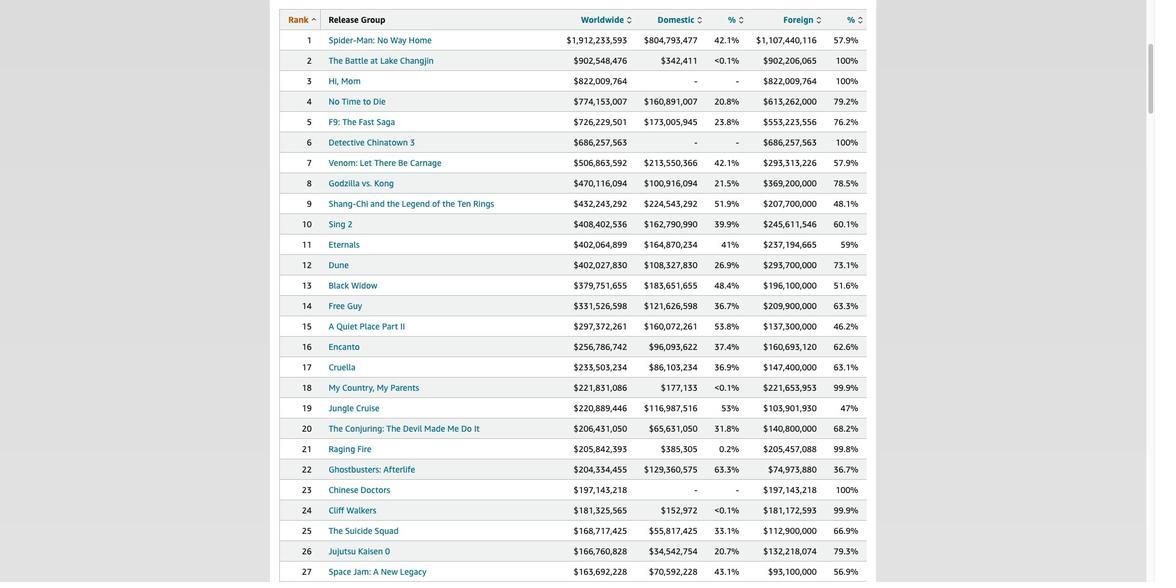Task type: vqa. For each thing, say whether or not it's contained in the screenshot.


Task type: describe. For each thing, give the bounding box(es) containing it.
the for conjuring:
[[329, 424, 343, 434]]

f9: the fast saga
[[329, 117, 395, 127]]

$86,103,234
[[649, 363, 698, 373]]

1 % link from the left
[[728, 14, 744, 25]]

fire
[[358, 444, 372, 455]]

1 $686,257,563 from the left
[[574, 137, 628, 148]]

$152,972
[[661, 506, 698, 516]]

76.2%
[[834, 117, 859, 127]]

68.2%
[[834, 424, 859, 434]]

free guy link
[[329, 301, 362, 311]]

$342,411
[[661, 55, 698, 66]]

$100,916,094
[[644, 178, 698, 189]]

the battle at lake changjin link
[[329, 55, 434, 66]]

$408,402,536
[[574, 219, 628, 229]]

1 vertical spatial 36.7%
[[834, 465, 859, 475]]

10
[[302, 219, 312, 229]]

37.4%
[[715, 342, 740, 352]]

$297,372,261
[[574, 322, 628, 332]]

cliff
[[329, 506, 344, 516]]

0 horizontal spatial no
[[329, 96, 340, 107]]

jam:
[[353, 567, 371, 578]]

afterlife
[[384, 465, 415, 475]]

57.9% for $1,107,440,116
[[834, 35, 859, 45]]

42.1% for $804,793,477
[[715, 35, 740, 45]]

2 $686,257,563 from the left
[[764, 137, 817, 148]]

48.4%
[[715, 281, 740, 291]]

it
[[474, 424, 480, 434]]

2 % link from the left
[[848, 14, 863, 25]]

fast
[[359, 117, 374, 127]]

release group
[[329, 14, 386, 25]]

free
[[329, 301, 345, 311]]

and
[[371, 199, 385, 209]]

black widow link
[[329, 281, 378, 291]]

0 horizontal spatial 3
[[307, 76, 312, 86]]

51.6%
[[834, 281, 859, 291]]

release
[[329, 14, 359, 25]]

$470,116,094
[[574, 178, 628, 189]]

$402,064,899
[[574, 240, 628, 250]]

space
[[329, 567, 351, 578]]

$163,692,228
[[574, 567, 628, 578]]

hi,
[[329, 76, 339, 86]]

0.2%
[[720, 444, 740, 455]]

$293,700,000
[[764, 260, 817, 270]]

widow
[[351, 281, 378, 291]]

99.9% for $181,172,593
[[834, 506, 859, 516]]

at
[[371, 55, 378, 66]]

jujutsu kaisen 0 link
[[329, 547, 390, 557]]

the for battle
[[329, 55, 343, 66]]

$103,901,930
[[764, 404, 817, 414]]

24
[[302, 506, 312, 516]]

0 horizontal spatial 2
[[307, 55, 312, 66]]

20
[[302, 424, 312, 434]]

78.5%
[[834, 178, 859, 189]]

% for 2nd % link from right
[[728, 14, 736, 25]]

venom:
[[329, 158, 358, 168]]

17
[[302, 363, 312, 373]]

$221,831,086
[[574, 383, 628, 393]]

19
[[302, 404, 312, 414]]

sing 2
[[329, 219, 353, 229]]

sing 2 link
[[329, 219, 353, 229]]

guy
[[347, 301, 362, 311]]

the left devil
[[387, 424, 401, 434]]

raging fire link
[[329, 444, 372, 455]]

$160,891,007
[[644, 96, 698, 107]]

0 vertical spatial 36.7%
[[715, 301, 740, 311]]

57.9% for $293,313,226
[[834, 158, 859, 168]]

dune link
[[329, 260, 349, 270]]

$112,900,000
[[764, 526, 817, 537]]

jungle cruise link
[[329, 404, 380, 414]]

<0.1% for $152,972
[[715, 506, 740, 516]]

26
[[302, 547, 312, 557]]

way
[[391, 35, 407, 45]]

$96,093,622
[[649, 342, 698, 352]]

99.9% for $221,653,953
[[834, 383, 859, 393]]

- up "$213,550,366"
[[695, 137, 698, 148]]

home
[[409, 35, 432, 45]]

<0.1% for $342,411
[[715, 55, 740, 66]]

$613,262,000
[[764, 96, 817, 107]]

$181,325,565
[[574, 506, 628, 516]]

parents
[[391, 383, 419, 393]]

foreign
[[784, 14, 814, 25]]

20.7%
[[715, 547, 740, 557]]

my country, my parents
[[329, 383, 419, 393]]

66.9%
[[834, 526, 859, 537]]

raging
[[329, 444, 355, 455]]

cliff walkers link
[[329, 506, 377, 516]]

chinese doctors
[[329, 485, 390, 496]]

53.8%
[[715, 322, 740, 332]]

$177,133
[[661, 383, 698, 393]]

0
[[385, 547, 390, 557]]

$220,889,446
[[574, 404, 628, 414]]

$205,457,088
[[764, 444, 817, 455]]

2 my from the left
[[377, 383, 388, 393]]

$209,900,000
[[764, 301, 817, 311]]

- up "$152,972"
[[695, 485, 698, 496]]

encanto link
[[329, 342, 360, 352]]

- down "23.8%"
[[736, 137, 740, 148]]

$181,172,593
[[764, 506, 817, 516]]

0 vertical spatial no
[[377, 35, 388, 45]]

$160,072,261
[[644, 322, 698, 332]]

rings
[[474, 199, 494, 209]]

46.2%
[[834, 322, 859, 332]]

1
[[307, 35, 312, 45]]

36.9%
[[715, 363, 740, 373]]

$160,693,120
[[764, 342, 817, 352]]

$55,817,425
[[649, 526, 698, 537]]

new
[[381, 567, 398, 578]]

of
[[432, 199, 440, 209]]

$256,786,742
[[574, 342, 628, 352]]

the suicide squad link
[[329, 526, 399, 537]]

1 vertical spatial 2
[[348, 219, 353, 229]]



Task type: locate. For each thing, give the bounding box(es) containing it.
- up 20.8%
[[736, 76, 740, 86]]

the right of
[[443, 199, 455, 209]]

battle
[[345, 55, 368, 66]]

- down $342,411
[[695, 76, 698, 86]]

$245,611,546
[[764, 219, 817, 229]]

21.5%
[[715, 178, 740, 189]]

to
[[363, 96, 371, 107]]

be
[[398, 158, 408, 168]]

ghostbusters: afterlife link
[[329, 465, 415, 475]]

the
[[329, 55, 343, 66], [342, 117, 357, 127], [329, 424, 343, 434], [387, 424, 401, 434], [329, 526, 343, 537]]

4 100% from the top
[[836, 485, 859, 496]]

no left way
[[377, 35, 388, 45]]

1 vertical spatial 42.1%
[[715, 158, 740, 168]]

chinatown
[[367, 137, 408, 148]]

1 horizontal spatial $197,143,218
[[764, 485, 817, 496]]

$402,027,830
[[574, 260, 628, 270]]

1 vertical spatial 99.9%
[[834, 506, 859, 516]]

% link right domestic link
[[728, 14, 744, 25]]

<0.1% up the 33.1%
[[715, 506, 740, 516]]

country,
[[342, 383, 375, 393]]

0 vertical spatial 63.3%
[[834, 301, 859, 311]]

cliff walkers
[[329, 506, 377, 516]]

0 horizontal spatial $686,257,563
[[574, 137, 628, 148]]

the up 'hi,' on the left of page
[[329, 55, 343, 66]]

1 horizontal spatial $822,009,764
[[764, 76, 817, 86]]

1 horizontal spatial the
[[443, 199, 455, 209]]

26.9%
[[715, 260, 740, 270]]

$70,592,228
[[649, 567, 698, 578]]

quiet
[[336, 322, 358, 332]]

1 horizontal spatial 36.7%
[[834, 465, 859, 475]]

1 vertical spatial 57.9%
[[834, 158, 859, 168]]

99.9%
[[834, 383, 859, 393], [834, 506, 859, 516]]

1 42.1% from the top
[[715, 35, 740, 45]]

$206,431,050
[[574, 424, 628, 434]]

8
[[307, 178, 312, 189]]

36.7% down 99.8%
[[834, 465, 859, 475]]

let
[[360, 158, 372, 168]]

0 vertical spatial 42.1%
[[715, 35, 740, 45]]

1 horizontal spatial % link
[[848, 14, 863, 25]]

legacy
[[400, 567, 427, 578]]

1 $822,009,764 from the left
[[574, 76, 628, 86]]

$822,009,764 up $613,262,000
[[764, 76, 817, 86]]

jungle cruise
[[329, 404, 380, 414]]

31.8%
[[715, 424, 740, 434]]

% right domestic link
[[728, 14, 736, 25]]

57.9% right the $1,107,440,116
[[834, 35, 859, 45]]

2 % from the left
[[848, 14, 856, 25]]

$553,223,556
[[764, 117, 817, 127]]

1 the from the left
[[387, 199, 400, 209]]

0 vertical spatial a
[[329, 322, 334, 332]]

99.8%
[[834, 444, 859, 455]]

part
[[382, 322, 398, 332]]

detective
[[329, 137, 365, 148]]

1 $197,143,218 from the left
[[574, 485, 628, 496]]

% right 'foreign' link
[[848, 14, 856, 25]]

the right and
[[387, 199, 400, 209]]

$166,760,828
[[574, 547, 628, 557]]

21
[[302, 444, 312, 455]]

1 vertical spatial 63.3%
[[715, 465, 740, 475]]

0 horizontal spatial $822,009,764
[[574, 76, 628, 86]]

53%
[[722, 404, 740, 414]]

2 $197,143,218 from the left
[[764, 485, 817, 496]]

my up jungle
[[329, 383, 340, 393]]

my country, my parents link
[[329, 383, 419, 393]]

2 57.9% from the top
[[834, 158, 859, 168]]

% for second % link from left
[[848, 14, 856, 25]]

rank
[[289, 14, 309, 25], [289, 14, 309, 25]]

100%
[[836, 55, 859, 66], [836, 76, 859, 86], [836, 137, 859, 148], [836, 485, 859, 496]]

$197,143,218 up $181,172,593
[[764, 485, 817, 496]]

shang-chi and the legend of the ten rings link
[[329, 199, 494, 209]]

100% for $902,206,065
[[836, 55, 859, 66]]

my left parents
[[377, 383, 388, 393]]

$237,194,665
[[764, 240, 817, 250]]

2 right sing
[[348, 219, 353, 229]]

2 99.9% from the top
[[834, 506, 859, 516]]

36.7% up 53.8%
[[715, 301, 740, 311]]

0 vertical spatial 57.9%
[[834, 35, 859, 45]]

0 horizontal spatial %
[[728, 14, 736, 25]]

1 99.9% from the top
[[834, 383, 859, 393]]

20.8%
[[715, 96, 740, 107]]

$686,257,563 down the $726,229,501 on the top of the page
[[574, 137, 628, 148]]

$116,987,516
[[644, 404, 698, 414]]

1 my from the left
[[329, 383, 340, 393]]

carnage
[[410, 158, 442, 168]]

2 vertical spatial <0.1%
[[715, 506, 740, 516]]

18
[[302, 383, 312, 393]]

79.3%
[[834, 547, 859, 557]]

1 horizontal spatial a
[[373, 567, 379, 578]]

spider-man: no way home
[[329, 35, 432, 45]]

jungle
[[329, 404, 354, 414]]

1 % from the left
[[728, 14, 736, 25]]

$197,143,218 down the '$204,334,455'
[[574, 485, 628, 496]]

2 100% from the top
[[836, 76, 859, 86]]

63.3% up 46.2%
[[834, 301, 859, 311]]

99.9% down 63.1%
[[834, 383, 859, 393]]

0 horizontal spatial $197,143,218
[[574, 485, 628, 496]]

shang-
[[329, 199, 356, 209]]

1 57.9% from the top
[[834, 35, 859, 45]]

2 42.1% from the top
[[715, 158, 740, 168]]

2 the from the left
[[443, 199, 455, 209]]

100% for $197,143,218
[[836, 485, 859, 496]]

$204,334,455
[[574, 465, 628, 475]]

$379,751,655
[[574, 281, 628, 291]]

100% for $822,009,764
[[836, 76, 859, 86]]

saga
[[377, 117, 395, 127]]

$183,651,655
[[644, 281, 698, 291]]

ii
[[400, 322, 405, 332]]

13
[[302, 281, 312, 291]]

venom: let there be carnage
[[329, 158, 442, 168]]

1 vertical spatial no
[[329, 96, 340, 107]]

0 horizontal spatial % link
[[728, 14, 744, 25]]

the
[[387, 199, 400, 209], [443, 199, 455, 209]]

- down 0.2%
[[736, 485, 740, 496]]

2 down 1
[[307, 55, 312, 66]]

the for suicide
[[329, 526, 343, 537]]

the down cliff
[[329, 526, 343, 537]]

0 vertical spatial 99.9%
[[834, 383, 859, 393]]

the right "f9:"
[[342, 117, 357, 127]]

63.3% down 0.2%
[[715, 465, 740, 475]]

47%
[[841, 404, 859, 414]]

rank link
[[289, 14, 316, 25], [289, 14, 316, 25]]

ten
[[458, 199, 471, 209]]

3 up 4
[[307, 76, 312, 86]]

0 horizontal spatial the
[[387, 199, 400, 209]]

a left new
[[373, 567, 379, 578]]

1 100% from the top
[[836, 55, 859, 66]]

0 horizontal spatial 36.7%
[[715, 301, 740, 311]]

$207,700,000
[[764, 199, 817, 209]]

$224,543,292
[[644, 199, 698, 209]]

godzilla
[[329, 178, 360, 189]]

1 horizontal spatial my
[[377, 383, 388, 393]]

kaisen
[[358, 547, 383, 557]]

$686,257,563 down $553,223,556
[[764, 137, 817, 148]]

$902,206,065
[[764, 55, 817, 66]]

1 vertical spatial a
[[373, 567, 379, 578]]

$686,257,563
[[574, 137, 628, 148], [764, 137, 817, 148]]

42.1% right $804,793,477
[[715, 35, 740, 45]]

$196,100,000
[[764, 281, 817, 291]]

a left 'quiet'
[[329, 322, 334, 332]]

57.9% up 78.5%
[[834, 158, 859, 168]]

1 horizontal spatial 3
[[410, 137, 415, 148]]

<0.1% for $177,133
[[715, 383, 740, 393]]

% link
[[728, 14, 744, 25], [848, 14, 863, 25]]

% link right 'foreign' link
[[848, 14, 863, 25]]

$121,626,598
[[644, 301, 698, 311]]

0 vertical spatial <0.1%
[[715, 55, 740, 66]]

godzilla vs. kong link
[[329, 178, 394, 189]]

space jam: a new legacy link
[[329, 567, 427, 578]]

6
[[307, 137, 312, 148]]

$221,653,953
[[764, 383, 817, 393]]

1 horizontal spatial 2
[[348, 219, 353, 229]]

1 vertical spatial 3
[[410, 137, 415, 148]]

22
[[302, 465, 312, 475]]

suicide
[[345, 526, 373, 537]]

group
[[361, 14, 386, 25]]

3 up carnage
[[410, 137, 415, 148]]

no left time at the top left of page
[[329, 96, 340, 107]]

black
[[329, 281, 349, 291]]

0 vertical spatial 3
[[307, 76, 312, 86]]

0 horizontal spatial my
[[329, 383, 340, 393]]

<0.1% down 36.9%
[[715, 383, 740, 393]]

<0.1% up 20.8%
[[715, 55, 740, 66]]

the suicide squad
[[329, 526, 399, 537]]

3 <0.1% from the top
[[715, 506, 740, 516]]

100% for $686,257,563
[[836, 137, 859, 148]]

$432,243,292
[[574, 199, 628, 209]]

2 <0.1% from the top
[[715, 383, 740, 393]]

1 <0.1% from the top
[[715, 55, 740, 66]]

f9: the fast saga link
[[329, 117, 395, 127]]

1 horizontal spatial 63.3%
[[834, 301, 859, 311]]

42.1% for $213,550,366
[[715, 158, 740, 168]]

1 horizontal spatial no
[[377, 35, 388, 45]]

3
[[307, 76, 312, 86], [410, 137, 415, 148]]

1 vertical spatial <0.1%
[[715, 383, 740, 393]]

2 $822,009,764 from the left
[[764, 76, 817, 86]]

$147,400,000
[[764, 363, 817, 373]]

42.1% up 21.5%
[[715, 158, 740, 168]]

me
[[448, 424, 459, 434]]

99.9% up 66.9%
[[834, 506, 859, 516]]

$140,800,000
[[764, 424, 817, 434]]

$822,009,764 down $902,548,476
[[574, 76, 628, 86]]

0 horizontal spatial 63.3%
[[715, 465, 740, 475]]

3 100% from the top
[[836, 137, 859, 148]]

0 horizontal spatial a
[[329, 322, 334, 332]]

57.9%
[[834, 35, 859, 45], [834, 158, 859, 168]]

the down jungle
[[329, 424, 343, 434]]

2
[[307, 55, 312, 66], [348, 219, 353, 229]]

36.7%
[[715, 301, 740, 311], [834, 465, 859, 475]]

0 vertical spatial 2
[[307, 55, 312, 66]]

$774,153,007
[[574, 96, 628, 107]]

1 horizontal spatial $686,257,563
[[764, 137, 817, 148]]

1 horizontal spatial %
[[848, 14, 856, 25]]

$1,912,233,593
[[567, 35, 628, 45]]



